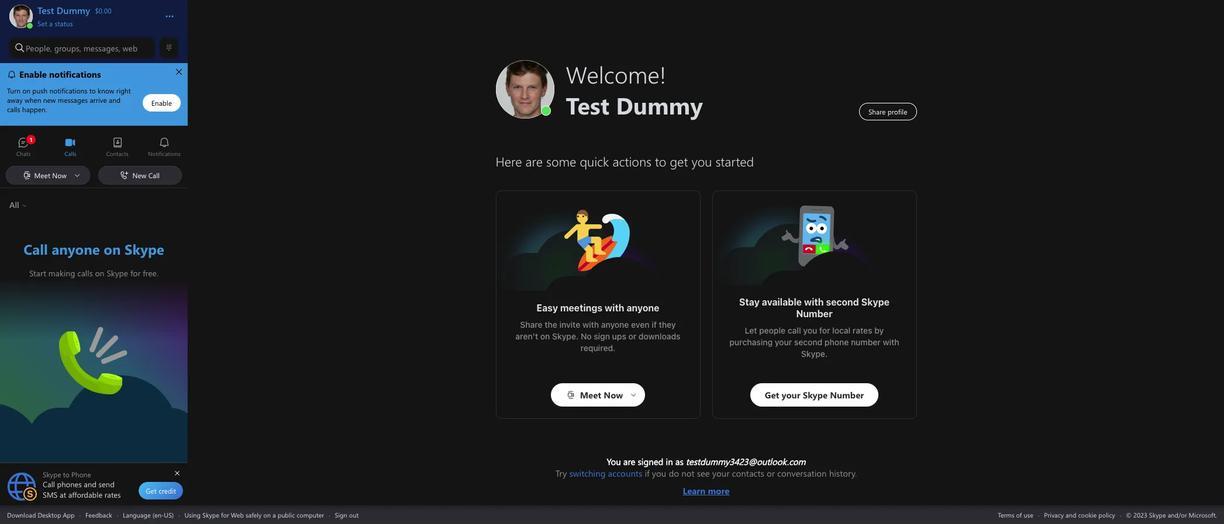 Task type: describe. For each thing, give the bounding box(es) containing it.
signed
[[638, 456, 664, 468]]

desktop
[[38, 511, 61, 520]]

anyone inside share the invite with anyone even if they aren't on skype. no sign ups or downloads required.
[[601, 320, 629, 330]]

they
[[659, 320, 676, 330]]

a inside set a status button
[[49, 19, 53, 28]]

you are signed in as
[[607, 456, 686, 468]]

privacy and cookie policy
[[1044, 511, 1115, 520]]

web
[[123, 42, 138, 54]]

call
[[788, 326, 801, 336]]

using skype for web safely on a public computer link
[[185, 511, 324, 520]]

policy
[[1099, 511, 1115, 520]]

if inside share the invite with anyone even if they aren't on skype. no sign ups or downloads required.
[[652, 320, 657, 330]]

not
[[682, 468, 695, 480]]

people,
[[26, 42, 52, 54]]

language
[[123, 511, 151, 520]]

0 vertical spatial anyone
[[627, 303, 659, 314]]

sign
[[335, 511, 347, 520]]

with inside let people call you for local rates by purchasing your second phone number with skype.
[[883, 337, 899, 347]]

stay
[[739, 297, 760, 308]]

in
[[666, 456, 673, 468]]

switching
[[569, 468, 606, 480]]

safely
[[246, 511, 262, 520]]

(en-
[[152, 511, 164, 520]]

rates
[[853, 326, 872, 336]]

people, groups, messages, web button
[[9, 37, 155, 58]]

conversation
[[777, 468, 827, 480]]

language (en-us)
[[123, 511, 174, 520]]

easy
[[537, 303, 558, 314]]

accounts
[[608, 468, 642, 480]]

learn
[[683, 485, 706, 497]]

the
[[545, 320, 557, 330]]

canyoutalk
[[59, 325, 103, 337]]

sign out
[[335, 511, 359, 520]]

even
[[631, 320, 650, 330]]

feedback
[[85, 511, 112, 520]]

try
[[555, 468, 567, 480]]

public
[[278, 511, 295, 520]]

contacts
[[732, 468, 764, 480]]

terms of use
[[998, 511, 1034, 520]]

learn more link
[[555, 480, 857, 497]]

of
[[1016, 511, 1022, 520]]

with up ups
[[605, 303, 624, 314]]

second inside let people call you for local rates by purchasing your second phone number with skype.
[[794, 337, 823, 347]]

more
[[708, 485, 730, 497]]

us)
[[164, 511, 174, 520]]

computer
[[297, 511, 324, 520]]

privacy and cookie policy link
[[1044, 511, 1115, 520]]

or inside try switching accounts if you do not see your contacts or conversation history. learn more
[[767, 468, 775, 480]]

web
[[231, 511, 244, 520]]

download
[[7, 511, 36, 520]]

1 vertical spatial on
[[263, 511, 271, 520]]

whosthis
[[779, 203, 816, 215]]

local
[[832, 326, 851, 336]]

people
[[759, 326, 786, 336]]

set
[[37, 19, 47, 28]]

you inside try switching accounts if you do not see your contacts or conversation history. learn more
[[652, 468, 666, 480]]

your inside let people call you for local rates by purchasing your second phone number with skype.
[[775, 337, 792, 347]]

terms of use link
[[998, 511, 1034, 520]]

switching accounts link
[[569, 468, 642, 480]]

purchasing
[[730, 337, 773, 347]]

skype inside stay available with second skype number
[[861, 297, 890, 308]]

by
[[875, 326, 884, 336]]

history.
[[829, 468, 857, 480]]

download desktop app link
[[7, 511, 75, 520]]

ups
[[612, 332, 626, 342]]

using
[[185, 511, 201, 520]]



Task type: vqa. For each thing, say whether or not it's contained in the screenshot.
Privacy and cookie policy
yes



Task type: locate. For each thing, give the bounding box(es) containing it.
you left do
[[652, 468, 666, 480]]

cookie
[[1078, 511, 1097, 520]]

for inside let people call you for local rates by purchasing your second phone number with skype.
[[819, 326, 830, 336]]

0 vertical spatial a
[[49, 19, 53, 28]]

aren't
[[516, 332, 538, 342]]

skype. inside let people call you for local rates by purchasing your second phone number with skype.
[[801, 349, 828, 359]]

0 vertical spatial skype.
[[552, 332, 579, 342]]

if up downloads
[[652, 320, 657, 330]]

0 horizontal spatial second
[[794, 337, 823, 347]]

1 vertical spatial you
[[652, 468, 666, 480]]

invite
[[559, 320, 580, 330]]

mansurfer
[[563, 209, 605, 221]]

number
[[851, 337, 881, 347]]

0 vertical spatial for
[[819, 326, 830, 336]]

status
[[55, 19, 73, 28]]

are
[[623, 456, 635, 468]]

1 vertical spatial second
[[794, 337, 823, 347]]

0 vertical spatial on
[[540, 332, 550, 342]]

1 vertical spatial your
[[712, 468, 730, 480]]

1 vertical spatial skype.
[[801, 349, 828, 359]]

app
[[63, 511, 75, 520]]

0 vertical spatial or
[[629, 332, 637, 342]]

1 horizontal spatial if
[[652, 320, 657, 330]]

skype. down phone
[[801, 349, 828, 359]]

stay available with second skype number
[[739, 297, 892, 319]]

try switching accounts if you do not see your contacts or conversation history. learn more
[[555, 468, 857, 497]]

second inside stay available with second skype number
[[826, 297, 859, 308]]

your inside try switching accounts if you do not see your contacts or conversation history. learn more
[[712, 468, 730, 480]]

1 vertical spatial if
[[645, 468, 650, 480]]

0 horizontal spatial skype
[[202, 511, 219, 520]]

second up local
[[826, 297, 859, 308]]

anyone up even
[[627, 303, 659, 314]]

groups,
[[54, 42, 81, 54]]

set a status button
[[37, 16, 153, 28]]

with inside share the invite with anyone even if they aren't on skype. no sign ups or downloads required.
[[583, 320, 599, 330]]

share
[[520, 320, 543, 330]]

phone
[[825, 337, 849, 347]]

see
[[697, 468, 710, 480]]

with down "by"
[[883, 337, 899, 347]]

number
[[796, 309, 833, 319]]

you
[[803, 326, 817, 336], [652, 468, 666, 480]]

you right call
[[803, 326, 817, 336]]

1 horizontal spatial skype.
[[801, 349, 828, 359]]

a left the public at the bottom left of page
[[273, 511, 276, 520]]

0 horizontal spatial you
[[652, 468, 666, 480]]

1 vertical spatial for
[[221, 511, 229, 520]]

your down call
[[775, 337, 792, 347]]

people, groups, messages, web
[[26, 42, 138, 54]]

available
[[762, 297, 802, 308]]

skype. down invite at the bottom of the page
[[552, 332, 579, 342]]

0 horizontal spatial if
[[645, 468, 650, 480]]

tab list
[[0, 132, 188, 164]]

skype up "by"
[[861, 297, 890, 308]]

privacy
[[1044, 511, 1064, 520]]

easy meetings with anyone
[[537, 303, 659, 314]]

sign
[[594, 332, 610, 342]]

you inside let people call you for local rates by purchasing your second phone number with skype.
[[803, 326, 817, 336]]

share the invite with anyone even if they aren't on skype. no sign ups or downloads required.
[[516, 320, 683, 353]]

skype right using at the left bottom
[[202, 511, 219, 520]]

0 vertical spatial second
[[826, 297, 859, 308]]

or right contacts
[[767, 468, 775, 480]]

0 vertical spatial your
[[775, 337, 792, 347]]

for
[[819, 326, 830, 336], [221, 511, 229, 520]]

skype. inside share the invite with anyone even if they aren't on skype. no sign ups or downloads required.
[[552, 332, 579, 342]]

1 vertical spatial or
[[767, 468, 775, 480]]

on
[[540, 332, 550, 342], [263, 511, 271, 520]]

1 vertical spatial anyone
[[601, 320, 629, 330]]

let
[[745, 326, 757, 336]]

0 horizontal spatial on
[[263, 511, 271, 520]]

sign out link
[[335, 511, 359, 520]]

on down the
[[540, 332, 550, 342]]

1 horizontal spatial for
[[819, 326, 830, 336]]

on right safely
[[263, 511, 271, 520]]

1 horizontal spatial a
[[273, 511, 276, 520]]

no
[[581, 332, 592, 342]]

with up the no
[[583, 320, 599, 330]]

0 horizontal spatial or
[[629, 332, 637, 342]]

1 horizontal spatial on
[[540, 332, 550, 342]]

1 horizontal spatial skype
[[861, 297, 890, 308]]

anyone
[[627, 303, 659, 314], [601, 320, 629, 330]]

skype
[[861, 297, 890, 308], [202, 511, 219, 520]]

if inside try switching accounts if you do not see your contacts or conversation history. learn more
[[645, 468, 650, 480]]

with
[[804, 297, 824, 308], [605, 303, 624, 314], [583, 320, 599, 330], [883, 337, 899, 347]]

0 vertical spatial you
[[803, 326, 817, 336]]

or right ups
[[629, 332, 637, 342]]

out
[[349, 511, 359, 520]]

anyone up ups
[[601, 320, 629, 330]]

0 horizontal spatial your
[[712, 468, 730, 480]]

1 vertical spatial a
[[273, 511, 276, 520]]

if
[[652, 320, 657, 330], [645, 468, 650, 480]]

messages,
[[83, 42, 120, 54]]

if right are
[[645, 468, 650, 480]]

language (en-us) link
[[123, 511, 174, 520]]

0 horizontal spatial skype.
[[552, 332, 579, 342]]

do
[[669, 468, 679, 480]]

a
[[49, 19, 53, 28], [273, 511, 276, 520]]

your
[[775, 337, 792, 347], [712, 468, 730, 480]]

1 horizontal spatial second
[[826, 297, 859, 308]]

0 vertical spatial if
[[652, 320, 657, 330]]

second down call
[[794, 337, 823, 347]]

your right see
[[712, 468, 730, 480]]

with up number
[[804, 297, 824, 308]]

0 horizontal spatial for
[[221, 511, 229, 520]]

download desktop app
[[7, 511, 75, 520]]

1 horizontal spatial your
[[775, 337, 792, 347]]

on inside share the invite with anyone even if they aren't on skype. no sign ups or downloads required.
[[540, 332, 550, 342]]

downloads
[[639, 332, 681, 342]]

as
[[675, 456, 684, 468]]

using skype for web safely on a public computer
[[185, 511, 324, 520]]

meetings
[[560, 303, 603, 314]]

for left local
[[819, 326, 830, 336]]

use
[[1024, 511, 1034, 520]]

or inside share the invite with anyone even if they aren't on skype. no sign ups or downloads required.
[[629, 332, 637, 342]]

and
[[1066, 511, 1076, 520]]

terms
[[998, 511, 1015, 520]]

0 vertical spatial skype
[[861, 297, 890, 308]]

1 horizontal spatial you
[[803, 326, 817, 336]]

required.
[[581, 343, 616, 353]]

set a status
[[37, 19, 73, 28]]

second
[[826, 297, 859, 308], [794, 337, 823, 347]]

you
[[607, 456, 621, 468]]

0 horizontal spatial a
[[49, 19, 53, 28]]

for left web
[[221, 511, 229, 520]]

1 vertical spatial skype
[[202, 511, 219, 520]]

feedback link
[[85, 511, 112, 520]]

a right set
[[49, 19, 53, 28]]

1 horizontal spatial or
[[767, 468, 775, 480]]

with inside stay available with second skype number
[[804, 297, 824, 308]]

let people call you for local rates by purchasing your second phone number with skype.
[[730, 326, 902, 359]]



